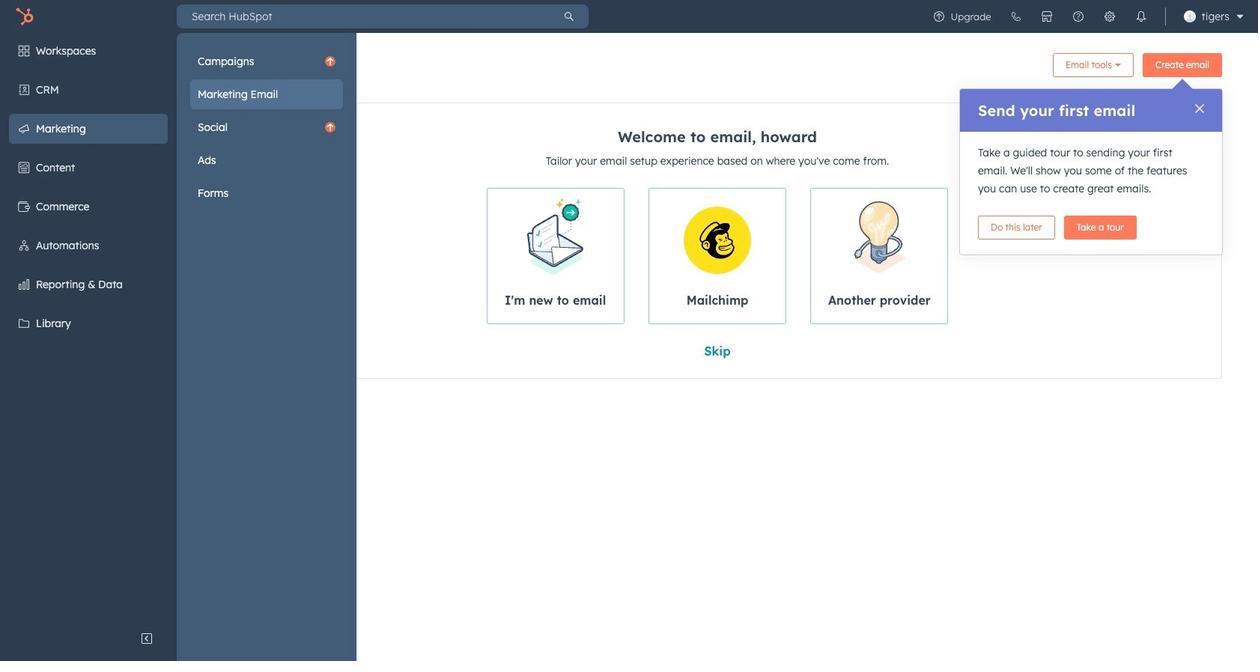 Task type: describe. For each thing, give the bounding box(es) containing it.
help image
[[1072, 10, 1084, 22]]

howard n/a image
[[1184, 10, 1196, 22]]

marketplaces image
[[1041, 10, 1053, 22]]



Task type: vqa. For each thing, say whether or not it's contained in the screenshot.
CMS,
no



Task type: locate. For each thing, give the bounding box(es) containing it.
close image
[[1195, 104, 1204, 113]]

banner
[[213, 48, 1222, 88]]

notifications image
[[1135, 10, 1147, 22]]

menu
[[923, 0, 1249, 33], [0, 33, 356, 661], [190, 46, 343, 208]]

None checkbox
[[486, 188, 624, 324], [648, 188, 787, 324], [811, 188, 948, 324], [486, 188, 624, 324], [648, 188, 787, 324], [811, 188, 948, 324]]

settings image
[[1104, 10, 1116, 22]]

Search HubSpot search field
[[177, 4, 550, 28]]



